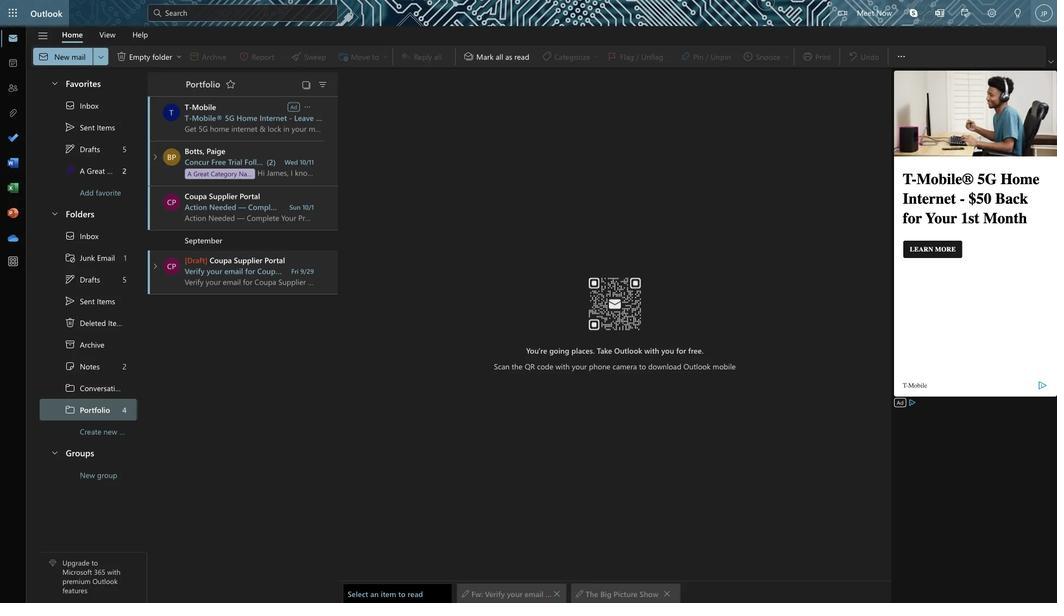 Task type: vqa. For each thing, say whether or not it's contained in the screenshot.
bottom TestGroup
no



Task type: describe. For each thing, give the bounding box(es) containing it.
 button
[[299, 77, 314, 92]]

botts, paige
[[185, 146, 225, 156]]

september
[[185, 235, 222, 245]]

( 2 )
[[267, 157, 276, 167]]

item
[[381, 589, 396, 599]]

email
[[97, 253, 115, 263]]

mark
[[477, 51, 494, 61]]

message list no conversations selected list box
[[148, 97, 456, 603]]

you
[[662, 345, 674, 356]]

left-rail-appbar navigation
[[2, 26, 24, 251]]

t- for mobile
[[185, 102, 192, 112]]

fri 9/29
[[291, 267, 314, 275]]

 for  empty folder 
[[116, 51, 127, 62]]

onedrive image
[[8, 233, 18, 244]]

items inside 'favorites' tree
[[97, 122, 115, 132]]


[[65, 339, 76, 350]]

follow-
[[245, 157, 270, 167]]

as
[[505, 51, 513, 61]]

groups
[[66, 447, 94, 458]]

favorite
[[96, 187, 121, 197]]

2 horizontal spatial with
[[645, 345, 659, 356]]

2  tree item from the top
[[40, 290, 137, 312]]

cp for select a conversation checkbox
[[167, 197, 176, 207]]

 for 
[[65, 230, 76, 241]]

coupa left fri
[[257, 266, 279, 276]]

 inside  the big picture show 
[[663, 590, 671, 597]]

a great category name
[[187, 169, 256, 178]]

mail image
[[8, 33, 18, 44]]

 the big picture show 
[[576, 589, 671, 599]]

portal right fri
[[312, 266, 333, 276]]

code
[[537, 361, 554, 371]]

portal up —
[[240, 191, 260, 201]]

2 get from the left
[[403, 202, 416, 212]]

folder for 
[[152, 51, 172, 61]]

outlook inside banner
[[30, 7, 62, 19]]

home button
[[54, 26, 91, 43]]

 deleted items
[[65, 317, 126, 328]]

sun
[[290, 203, 301, 211]]

select
[[348, 589, 368, 599]]

a
[[187, 169, 192, 178]]

 for 
[[65, 274, 76, 285]]

you're
[[526, 345, 547, 356]]

groups tree item
[[40, 442, 137, 464]]

 tree item
[[40, 312, 137, 334]]

10/11
[[300, 158, 314, 166]]

help button
[[124, 26, 156, 43]]

folder for create
[[119, 426, 139, 436]]

portfolio 
[[186, 78, 236, 90]]

archive
[[80, 339, 105, 350]]

 conversation history
[[65, 383, 150, 393]]

home inside home button
[[62, 29, 83, 39]]


[[839, 9, 847, 17]]

 for 
[[65, 143, 76, 154]]

 portfolio
[[65, 404, 110, 415]]

items inside the  deleted items
[[108, 318, 126, 328]]

 for 
[[65, 100, 76, 111]]

outlook up camera
[[614, 345, 642, 356]]

calendar image
[[8, 58, 18, 69]]

 tree item for 
[[40, 95, 137, 116]]

5 for 
[[123, 274, 127, 284]]

help
[[132, 29, 148, 39]]

scan
[[494, 361, 510, 371]]

5g
[[225, 113, 235, 123]]

2 vertical spatial your
[[507, 589, 523, 599]]

email inside reading pane main content
[[525, 589, 544, 599]]

 archive
[[65, 339, 105, 350]]

 button
[[93, 48, 109, 65]]

features
[[62, 586, 87, 595]]

for inside message list no conversations selected list box
[[245, 266, 255, 276]]

fw:
[[472, 589, 483, 599]]

ad inside message list no conversations selected list box
[[291, 103, 297, 111]]

new group tree item
[[40, 464, 137, 486]]

coupa right [draft]
[[210, 255, 232, 265]]

big
[[601, 589, 612, 599]]

10/1
[[303, 203, 314, 211]]

tree containing 
[[40, 225, 150, 442]]

2 for 
[[122, 166, 127, 176]]

people image
[[8, 83, 18, 94]]

Select a conversation checkbox
[[163, 258, 185, 275]]

favorites
[[66, 77, 101, 89]]

complete
[[248, 202, 282, 212]]

drafts for 
[[80, 274, 100, 284]]

create new folder tree item
[[40, 421, 139, 442]]

meet now
[[857, 7, 892, 17]]

coupa supplier portal
[[185, 191, 260, 201]]

 button for cp
[[151, 262, 160, 271]]

take
[[597, 345, 612, 356]]

1 vertical spatial items
[[97, 296, 115, 306]]

1  tree item from the top
[[40, 377, 150, 399]]

2 for 
[[123, 361, 127, 371]]

word image
[[8, 158, 18, 169]]

empty
[[129, 51, 150, 61]]


[[302, 80, 311, 90]]

needed
[[209, 202, 236, 212]]

coupa supplier portal image
[[163, 258, 180, 275]]

 inside 'favorites' tree
[[65, 122, 76, 133]]

 button for favorites
[[45, 73, 64, 93]]

mail
[[72, 51, 86, 61]]

tags group
[[458, 46, 792, 67]]


[[65, 361, 76, 372]]

read for 
[[515, 51, 529, 61]]

up
[[270, 157, 280, 167]]

behind
[[360, 113, 384, 123]]


[[936, 9, 944, 17]]

free.
[[689, 345, 704, 356]]

new inside  new mail
[[54, 51, 70, 61]]

 tree item
[[40, 160, 137, 181]]

wed
[[285, 158, 298, 166]]

free
[[211, 157, 226, 167]]

portfolio inside portfolio 
[[186, 78, 220, 90]]

add favorite tree item
[[40, 181, 137, 203]]

rising
[[316, 113, 337, 123]]

365
[[94, 567, 105, 577]]

coupa inside reading pane main content
[[558, 589, 580, 599]]

1
[[124, 253, 127, 263]]

coupa up action
[[185, 191, 207, 201]]

1 vertical spatial ad
[[897, 399, 904, 406]]

t-mobile® 5g home internet - leave rising rates behind
[[185, 113, 384, 123]]

rates
[[339, 113, 358, 123]]

to inside you're going places. take outlook with you for free. scan the qr code with your phone camera to download outlook mobile
[[639, 361, 646, 371]]

 inside dropdown button
[[97, 52, 105, 61]]

 fw: verify your email for coupa supplier portal
[[462, 589, 633, 599]]

folders
[[66, 207, 94, 219]]

wed 10/11
[[285, 158, 314, 166]]

 inbox for 
[[65, 230, 99, 241]]

fri
[[291, 267, 299, 275]]

supplier inside reading pane main content
[[582, 589, 611, 599]]

 for folders
[[51, 209, 59, 218]]

1 vertical spatial  button
[[303, 101, 312, 112]]

 button
[[314, 77, 331, 92]]

new group
[[80, 470, 117, 480]]

verify your email for coupa supplier portal
[[185, 266, 333, 276]]

to inside button
[[398, 589, 406, 599]]

 button
[[175, 48, 184, 65]]

favorites tree
[[40, 68, 137, 203]]

upgrade to microsoft 365 with premium outlook features
[[62, 558, 121, 595]]

1  from the left
[[553, 590, 561, 597]]


[[1049, 59, 1054, 65]]

to inside message list no conversations selected list box
[[326, 202, 333, 212]]

 button
[[1005, 0, 1031, 27]]

 junk email
[[65, 252, 115, 263]]

 for  conversation history
[[65, 383, 76, 393]]

 for cp
[[151, 262, 159, 271]]

mobile
[[192, 102, 216, 112]]

new
[[104, 426, 117, 436]]

 for fw:
[[462, 590, 469, 597]]

verify inside reading pane main content
[[485, 589, 505, 599]]

leave
[[294, 113, 314, 123]]

 tree item
[[40, 334, 137, 355]]

mobile®
[[192, 113, 223, 123]]

application containing outlook
[[0, 0, 1057, 603]]

your
[[284, 202, 299, 212]]

cp for cp option
[[167, 261, 176, 271]]


[[910, 9, 918, 17]]

deleted
[[80, 318, 106, 328]]

faster
[[366, 202, 386, 212]]

 button for for
[[553, 586, 561, 601]]



Task type: locate. For each thing, give the bounding box(es) containing it.
0 horizontal spatial 
[[462, 590, 469, 597]]

view button
[[91, 26, 124, 43]]

0 horizontal spatial 
[[303, 103, 312, 111]]

coupa
[[185, 191, 207, 201], [210, 255, 232, 265], [257, 266, 279, 276], [558, 589, 580, 599]]

 inbox inside tree
[[65, 230, 99, 241]]

2  drafts from the top
[[65, 274, 100, 285]]

 button left the folders
[[45, 203, 64, 223]]

going
[[549, 345, 570, 356]]

ad up -
[[291, 103, 297, 111]]

0 vertical spatial email
[[224, 266, 243, 276]]

meet
[[857, 7, 874, 17]]

0 vertical spatial 
[[65, 143, 76, 154]]

5 inside tree
[[123, 274, 127, 284]]

 up  tree item
[[65, 296, 76, 306]]

0 vertical spatial  tree item
[[40, 95, 137, 116]]

t-mobile
[[185, 102, 216, 112]]

0 vertical spatial inbox
[[80, 100, 99, 110]]

 for  deleted items
[[65, 317, 76, 328]]

sent up  tree item
[[80, 296, 95, 306]]

 tree item down "favorites"
[[40, 95, 137, 116]]

 tree item for 
[[40, 225, 137, 247]]

items up the  deleted items
[[97, 296, 115, 306]]

your down "places."
[[572, 361, 587, 371]]


[[464, 51, 474, 62]]


[[65, 252, 76, 263]]

inbox
[[80, 100, 99, 110], [80, 231, 99, 241]]

1  button from the top
[[45, 73, 64, 93]]

 button down  new mail
[[45, 73, 64, 93]]

1 vertical spatial 5
[[123, 274, 127, 284]]

cp inside coupa supplier portal icon
[[167, 197, 176, 207]]

get right and
[[403, 202, 416, 212]]

reading pane main content
[[339, 68, 892, 603]]

 button inside "groups" tree item
[[45, 442, 64, 462]]

1  tree item from the top
[[40, 116, 137, 138]]

2 5 from the top
[[123, 274, 127, 284]]

1 horizontal spatial 
[[116, 51, 127, 62]]

0 horizontal spatial home
[[62, 29, 83, 39]]

outlook link
[[30, 0, 62, 26]]

2 inbox from the top
[[80, 231, 99, 241]]

tab list containing home
[[54, 26, 156, 43]]

1 vertical spatial  tree item
[[40, 268, 137, 290]]

 drafts for 
[[65, 143, 100, 154]]

 drafts inside tree
[[65, 274, 100, 285]]

1 vertical spatial  drafts
[[65, 274, 100, 285]]

 tree item
[[40, 95, 137, 116], [40, 225, 137, 247]]

drafts down  junk email
[[80, 274, 100, 284]]

action
[[185, 202, 207, 212]]

0 vertical spatial  sent items
[[65, 122, 115, 133]]

0 vertical spatial your
[[207, 266, 222, 276]]

folder inside tree item
[[119, 426, 139, 436]]

with down going
[[556, 361, 570, 371]]

cp inside coupa supplier portal image
[[167, 261, 176, 271]]

 for groups
[[51, 448, 59, 457]]

2 vertical spatial  button
[[45, 442, 64, 462]]

to inside upgrade to microsoft 365 with premium outlook features
[[91, 558, 98, 568]]

sent inside 'favorites' tree
[[80, 122, 95, 132]]

outlook inside upgrade to microsoft 365 with premium outlook features
[[93, 576, 118, 586]]

for right you
[[676, 345, 686, 356]]

 button right show
[[660, 586, 675, 601]]

portal
[[240, 191, 260, 201], [265, 255, 285, 265], [312, 266, 333, 276], [613, 589, 633, 599]]

-
[[289, 113, 292, 123]]

0 horizontal spatial for
[[245, 266, 255, 276]]

 for favorites
[[51, 79, 59, 87]]

 tree item for 
[[40, 268, 137, 290]]

1 horizontal spatial 
[[896, 51, 907, 62]]

ad left set your advertising preferences "image"
[[897, 399, 904, 406]]

to right profile
[[326, 202, 333, 212]]


[[1014, 9, 1023, 17]]

2 drafts from the top
[[80, 274, 100, 284]]


[[152, 8, 163, 18]]

select an item to read button
[[343, 584, 453, 603]]

 button
[[45, 73, 64, 93], [45, 203, 64, 223], [45, 442, 64, 462]]

2 horizontal spatial for
[[676, 345, 686, 356]]

5 inside 'favorites' tree
[[123, 144, 127, 154]]


[[225, 79, 236, 90]]

 button
[[222, 76, 239, 93]]

1 horizontal spatial ad
[[897, 399, 904, 406]]

with left you
[[645, 345, 659, 356]]

2 inside  tree item
[[123, 361, 127, 371]]

outlook right premium
[[93, 576, 118, 586]]

 tree item down junk at the left top of the page
[[40, 268, 137, 290]]

1 vertical spatial drafts
[[80, 274, 100, 284]]

 tree item
[[40, 247, 137, 268]]

1 vertical spatial folder
[[119, 426, 139, 436]]

1 vertical spatial email
[[525, 589, 544, 599]]

premium features image
[[49, 559, 57, 567]]

new left the group
[[80, 470, 95, 480]]

 sent items inside 'favorites' tree
[[65, 122, 115, 133]]

inbox inside tree
[[80, 231, 99, 241]]

 inbox for 
[[65, 100, 99, 111]]

 tree item
[[40, 355, 137, 377]]

tree
[[40, 225, 150, 442]]

 inside favorites tree item
[[51, 79, 59, 87]]


[[962, 9, 970, 17]]

 sent items inside tree
[[65, 296, 115, 306]]

 tree item up ''
[[40, 138, 137, 160]]

 for the
[[576, 590, 584, 597]]

1 vertical spatial 
[[65, 317, 76, 328]]

 down  new mail
[[51, 79, 59, 87]]

bp
[[167, 152, 176, 162]]

1 vertical spatial  tree item
[[40, 225, 137, 247]]

1  sent items from the top
[[65, 122, 115, 133]]

0 horizontal spatial read
[[408, 589, 423, 599]]

 down "favorites"
[[65, 100, 76, 111]]

email inside message list no conversations selected list box
[[224, 266, 243, 276]]

 inbox up junk at the left top of the page
[[65, 230, 99, 241]]

1 vertical spatial inbox
[[80, 231, 99, 241]]

portal up the verify your email for coupa supplier portal
[[265, 255, 285, 265]]

1  from the top
[[65, 143, 76, 154]]

drafts inside tree
[[80, 274, 100, 284]]

1 vertical spatial new
[[80, 470, 95, 480]]

inbox down favorites tree item
[[80, 100, 99, 110]]

t
[[169, 107, 174, 117]]

 down 
[[65, 274, 76, 285]]

1 horizontal spatial 
[[576, 590, 584, 597]]

2 inside message list no conversations selected list box
[[269, 157, 273, 167]]

 inside tree item
[[65, 317, 76, 328]]

 up ''
[[65, 122, 76, 133]]

1 vertical spatial 
[[65, 274, 76, 285]]

2  tree item from the top
[[40, 399, 137, 421]]

new left mail
[[54, 51, 70, 61]]

 button
[[1047, 57, 1056, 67]]

0 horizontal spatial verify
[[185, 266, 205, 276]]

1  from the left
[[462, 590, 469, 597]]

get
[[335, 202, 347, 212], [403, 202, 416, 212]]

new inside new group tree item
[[80, 470, 95, 480]]

for inside you're going places. take outlook with you for free. scan the qr code with your phone camera to download outlook mobile
[[676, 345, 686, 356]]

view
[[99, 29, 116, 39]]

junk
[[80, 253, 95, 263]]

with right the "365"
[[107, 567, 121, 577]]

0 vertical spatial home
[[62, 29, 83, 39]]

 button down 
[[891, 46, 913, 67]]

1 drafts from the top
[[80, 144, 100, 154]]

2  tree item from the top
[[40, 225, 137, 247]]

1  from the top
[[65, 100, 76, 111]]

0 vertical spatial with
[[645, 345, 659, 356]]

 left empty
[[116, 51, 127, 62]]

2  from the top
[[65, 274, 76, 285]]

your down [draft]
[[207, 266, 222, 276]]

outlook banner
[[0, 0, 1057, 27]]

0 vertical spatial  tree item
[[40, 116, 137, 138]]

to right upgrade
[[91, 558, 98, 568]]

2 vertical spatial with
[[107, 567, 121, 577]]

3  button from the top
[[45, 442, 64, 462]]

1 horizontal spatial  button
[[891, 46, 913, 67]]

 tree item for 
[[40, 138, 137, 160]]

 up "leave"
[[303, 103, 312, 111]]

cp left action
[[167, 197, 176, 207]]

to right 'item'
[[398, 589, 406, 599]]

 inside folders tree item
[[51, 209, 59, 218]]

0 vertical spatial sent
[[80, 122, 95, 132]]

folder left  popup button
[[152, 51, 172, 61]]

 inbox
[[65, 100, 99, 111], [65, 230, 99, 241]]

portfolio up mobile
[[186, 78, 220, 90]]

show
[[640, 589, 659, 599]]

0 horizontal spatial 
[[65, 317, 76, 328]]

 drafts up  tree item
[[65, 143, 100, 154]]

 button for groups
[[45, 442, 64, 462]]

folder inside  empty folder 
[[152, 51, 172, 61]]

1 vertical spatial verify
[[485, 589, 505, 599]]

0 horizontal spatial folder
[[119, 426, 139, 436]]

1 vertical spatial 
[[65, 230, 76, 241]]

group
[[97, 470, 117, 480]]

0 vertical spatial 
[[896, 51, 907, 62]]

0 vertical spatial for
[[245, 266, 255, 276]]

1 5 from the top
[[123, 144, 127, 154]]

the
[[512, 361, 523, 371]]

1 horizontal spatial verify
[[485, 589, 505, 599]]

 left botts, paige icon
[[151, 153, 159, 161]]

drafts up  tree item
[[80, 144, 100, 154]]

1 vertical spatial sent
[[80, 296, 95, 306]]

verify inside message list no conversations selected list box
[[185, 266, 205, 276]]


[[65, 165, 76, 176]]

1 horizontal spatial with
[[556, 361, 570, 371]]

your right fw: in the bottom left of the page
[[507, 589, 523, 599]]

 up the portfolio heading in the left top of the page
[[176, 53, 182, 60]]

sent up  tree item
[[80, 122, 95, 132]]

 inbox down "favorites"
[[65, 100, 99, 111]]

2 sent from the top
[[80, 296, 95, 306]]

0 vertical spatial 
[[65, 383, 76, 393]]


[[65, 143, 76, 154], [65, 274, 76, 285]]

t- for mobile®
[[185, 113, 192, 123]]

1 t- from the top
[[185, 102, 192, 112]]

your inside you're going places. take outlook with you for free. scan the qr code with your phone camera to download outlook mobile
[[572, 361, 587, 371]]

september heading
[[148, 230, 338, 250]]

 button for 
[[660, 586, 675, 601]]

inbox inside 'favorites' tree
[[80, 100, 99, 110]]

read right 'item'
[[408, 589, 423, 599]]

favorites tree item
[[40, 73, 137, 95]]

1 vertical spatial read
[[408, 589, 423, 599]]

1 vertical spatial  sent items
[[65, 296, 115, 306]]

2
[[269, 157, 273, 167], [122, 166, 127, 176], [123, 361, 127, 371]]

0 vertical spatial verify
[[185, 266, 205, 276]]

2  button from the top
[[45, 203, 64, 223]]

more apps image
[[8, 256, 18, 267]]

portal right big
[[613, 589, 633, 599]]

 button for bp
[[151, 153, 160, 161]]

5 down 1
[[123, 274, 127, 284]]

0 vertical spatial 
[[116, 51, 127, 62]]

2  button from the left
[[660, 586, 675, 601]]

 button
[[901, 0, 927, 26]]

add
[[80, 187, 94, 197]]

 up the create new folder tree item
[[65, 404, 76, 415]]

 inside 'favorites' tree
[[65, 100, 76, 111]]

 button
[[151, 153, 160, 161], [151, 262, 160, 271]]

0 horizontal spatial portfolio
[[80, 405, 110, 415]]

 drafts inside 'favorites' tree
[[65, 143, 100, 154]]

2  from the top
[[65, 404, 76, 415]]

 up the 
[[65, 317, 76, 328]]

add favorite
[[80, 187, 121, 197]]

 tree item
[[40, 116, 137, 138], [40, 290, 137, 312]]

read inside  mark all as read
[[515, 51, 529, 61]]

 left fw: in the bottom left of the page
[[462, 590, 469, 597]]

2 cp from the top
[[167, 261, 176, 271]]

1 horizontal spatial portfolio
[[186, 78, 220, 90]]

coupa supplier portal image
[[163, 193, 180, 211]]

1 vertical spatial 
[[303, 103, 312, 111]]

for
[[245, 266, 255, 276], [676, 345, 686, 356], [546, 589, 556, 599]]

 tree item up junk at the left top of the page
[[40, 225, 137, 247]]

premium
[[62, 576, 91, 586]]

 button inside folders tree item
[[45, 203, 64, 223]]

4
[[122, 405, 127, 415]]

0 horizontal spatial new
[[54, 51, 70, 61]]

1 sent from the top
[[80, 122, 95, 132]]

 for  dropdown button to the bottom
[[303, 103, 312, 111]]

inbox up  junk email
[[80, 231, 99, 241]]

2  from the top
[[65, 296, 76, 306]]

 button left groups
[[45, 442, 64, 462]]

items right 'deleted'
[[108, 318, 126, 328]]

 drafts down junk at the left top of the page
[[65, 274, 100, 285]]

tab list inside application
[[54, 26, 156, 43]]

2  from the left
[[663, 590, 671, 597]]

 left the folders
[[51, 209, 59, 218]]

0 vertical spatial drafts
[[80, 144, 100, 154]]

t- right t
[[185, 102, 192, 112]]

 down 
[[65, 383, 76, 393]]

 left groups
[[51, 448, 59, 457]]


[[116, 51, 127, 62], [65, 317, 76, 328]]

 button up "leave"
[[303, 101, 312, 112]]

items up  tree item
[[97, 122, 115, 132]]

2  sent items from the top
[[65, 296, 115, 306]]

2 vertical spatial for
[[546, 589, 556, 599]]

5
[[123, 144, 127, 154], [123, 274, 127, 284]]

phone
[[589, 361, 611, 371]]

portal inside reading pane main content
[[613, 589, 633, 599]]

2  from the left
[[576, 590, 584, 597]]

Select a conversation checkbox
[[163, 148, 185, 166]]

 button
[[32, 27, 54, 45]]

 right show
[[663, 590, 671, 597]]

2 horizontal spatial your
[[572, 361, 587, 371]]

qr
[[525, 361, 535, 371]]

verify down [draft]
[[185, 266, 205, 276]]

coupa left the
[[558, 589, 580, 599]]

1 horizontal spatial folder
[[152, 51, 172, 61]]

[draft] coupa supplier portal
[[185, 255, 285, 265]]

 button inside favorites tree item
[[45, 73, 64, 93]]

1  drafts from the top
[[65, 143, 100, 154]]

0 vertical spatial  inbox
[[65, 100, 99, 111]]

jp image
[[1036, 4, 1053, 22]]

1 vertical spatial portfolio
[[80, 405, 110, 415]]

1 vertical spatial 
[[65, 404, 76, 415]]

0 horizontal spatial get
[[335, 202, 347, 212]]

0 vertical spatial t-
[[185, 102, 192, 112]]

verify right fw: in the bottom left of the page
[[485, 589, 505, 599]]

 tree item down "notes"
[[40, 377, 150, 399]]

 right mail
[[97, 52, 105, 61]]

1 cp from the top
[[167, 197, 176, 207]]

to right camera
[[639, 361, 646, 371]]

1 vertical spatial cp
[[167, 261, 176, 271]]

 tree item
[[40, 138, 137, 160], [40, 268, 137, 290]]

 sent items up  tree item
[[65, 296, 115, 306]]

create new folder
[[80, 426, 139, 436]]

1 vertical spatial  button
[[151, 262, 160, 271]]

sun 10/1
[[290, 203, 314, 211]]

read right "as"
[[515, 51, 529, 61]]

 button left botts, paige icon
[[151, 153, 160, 161]]

your
[[207, 266, 222, 276], [572, 361, 587, 371], [507, 589, 523, 599]]

 search field
[[148, 0, 338, 24]]

for left the
[[546, 589, 556, 599]]

upgrade
[[62, 558, 90, 568]]

1 vertical spatial t-
[[185, 113, 192, 123]]

 left the
[[576, 590, 584, 597]]

1 horizontal spatial for
[[546, 589, 556, 599]]

t-
[[185, 102, 192, 112], [185, 113, 192, 123]]

0 vertical spatial items
[[97, 122, 115, 132]]

1 vertical spatial home
[[237, 113, 258, 123]]

Select a conversation checkbox
[[163, 193, 185, 211]]

t mobile image
[[163, 104, 180, 121]]

files image
[[8, 108, 18, 119]]

1 horizontal spatial read
[[515, 51, 529, 61]]

2  tree item from the top
[[40, 268, 137, 290]]

 inside 'favorites' tree
[[65, 143, 76, 154]]

 button left the
[[553, 586, 561, 601]]

1 get from the left
[[335, 202, 347, 212]]

2 vertical spatial items
[[108, 318, 126, 328]]

1 vertical spatial 
[[151, 262, 159, 271]]

 tree item up  tree item
[[40, 116, 137, 138]]

0 vertical spatial  button
[[45, 73, 64, 93]]

 drafts for 
[[65, 274, 100, 285]]

0 vertical spatial  button
[[891, 46, 913, 67]]

 inside message list no conversations selected list box
[[303, 103, 312, 111]]

for down [draft] coupa supplier portal
[[245, 266, 255, 276]]

 button for folders
[[45, 203, 64, 223]]

1  from the top
[[65, 383, 76, 393]]

 inside  the big picture show 
[[576, 590, 584, 597]]

 left coupa supplier portal image
[[151, 262, 159, 271]]

 tree item
[[40, 377, 150, 399], [40, 399, 137, 421]]

 button left coupa supplier portal image
[[151, 262, 160, 271]]

1 horizontal spatial home
[[237, 113, 258, 123]]

inbox for 
[[80, 100, 99, 110]]

 tree item up 'create'
[[40, 399, 137, 421]]

 for  dropdown button to the right
[[896, 51, 907, 62]]

home up mail
[[62, 29, 83, 39]]

your inside message list no conversations selected list box
[[207, 266, 222, 276]]

 up ''
[[65, 143, 76, 154]]

2  inbox from the top
[[65, 230, 99, 241]]

inbox for 
[[80, 231, 99, 241]]

2  from the top
[[65, 230, 76, 241]]

0 vertical spatial read
[[515, 51, 529, 61]]

 inside move & delete group
[[116, 51, 127, 62]]

0 horizontal spatial your
[[207, 266, 222, 276]]


[[553, 590, 561, 597], [663, 590, 671, 597]]

0 vertical spatial ad
[[291, 103, 297, 111]]

2  button from the top
[[151, 262, 160, 271]]

create
[[80, 426, 101, 436]]

0 vertical spatial portfolio
[[186, 78, 220, 90]]

 inbox inside 'favorites' tree
[[65, 100, 99, 111]]

 inside "groups" tree item
[[51, 448, 59, 457]]

 mark all as read
[[464, 51, 529, 62]]

2  from the top
[[151, 262, 159, 271]]

0 horizontal spatial with
[[107, 567, 121, 577]]

0 vertical spatial 
[[65, 122, 76, 133]]

1 vertical spatial 
[[65, 296, 76, 306]]

 tree item up 'deleted'
[[40, 290, 137, 312]]

excel image
[[8, 183, 18, 194]]

Search for email, meetings, files and more. field
[[164, 7, 331, 18]]

 inside  fw: verify your email for coupa supplier portal
[[462, 590, 469, 597]]

1  tree item from the top
[[40, 138, 137, 160]]

0 vertical spatial 
[[65, 100, 76, 111]]

0 vertical spatial new
[[54, 51, 70, 61]]

email
[[224, 266, 243, 276], [525, 589, 544, 599]]

0 vertical spatial  button
[[151, 153, 160, 161]]


[[65, 122, 76, 133], [65, 296, 76, 306]]

 inside  empty folder 
[[176, 53, 182, 60]]

9/29
[[300, 267, 314, 275]]

 up 
[[65, 230, 76, 241]]

application
[[0, 0, 1057, 603]]

portfolio heading
[[172, 72, 239, 96]]

 for bp
[[151, 153, 159, 161]]

outlook up  button
[[30, 7, 62, 19]]

1 vertical spatial  inbox
[[65, 230, 99, 241]]

0 horizontal spatial ad
[[291, 103, 297, 111]]

1  button from the left
[[553, 586, 561, 601]]

 down  popup button
[[896, 51, 907, 62]]

drafts inside 'favorites' tree
[[80, 144, 100, 154]]

folder
[[152, 51, 172, 61], [119, 426, 139, 436]]

t- down t-mobile
[[185, 113, 192, 123]]

to do image
[[8, 133, 18, 144]]

sent inside tree
[[80, 296, 95, 306]]

 inside tree
[[65, 230, 76, 241]]

1 horizontal spatial your
[[507, 589, 523, 599]]

and
[[388, 202, 401, 212]]

1 horizontal spatial email
[[525, 589, 544, 599]]

portfolio up 'create'
[[80, 405, 110, 415]]

5 up  tree item
[[123, 144, 127, 154]]

folders tree item
[[40, 203, 137, 225]]

1 vertical spatial  tree item
[[40, 290, 137, 312]]


[[65, 100, 76, 111], [65, 230, 76, 241]]

1 vertical spatial with
[[556, 361, 570, 371]]

read for select
[[408, 589, 423, 599]]

places.
[[572, 345, 595, 356]]

get left paid
[[335, 202, 347, 212]]

1 inbox from the top
[[80, 100, 99, 110]]

home inside message list no conversations selected list box
[[237, 113, 258, 123]]

 for  portfolio
[[65, 404, 76, 415]]

cp left [draft]
[[167, 261, 176, 271]]

 drafts
[[65, 143, 100, 154], [65, 274, 100, 285]]

microsoft
[[62, 567, 92, 577]]

set your advertising preferences image
[[908, 398, 917, 407]]

move & delete group
[[33, 46, 390, 67]]

1  tree item from the top
[[40, 95, 137, 116]]

message list section
[[148, 70, 456, 603]]

1  from the top
[[151, 153, 159, 161]]

1  from the top
[[65, 122, 76, 133]]

1 vertical spatial your
[[572, 361, 587, 371]]

 notes
[[65, 361, 100, 372]]

 left the
[[553, 590, 561, 597]]

 empty folder 
[[116, 51, 182, 62]]

0 vertical spatial 
[[151, 153, 159, 161]]

5 for 
[[123, 144, 127, 154]]

powerpoint image
[[8, 208, 18, 219]]


[[317, 79, 328, 90]]

all
[[496, 51, 503, 61]]

1 vertical spatial for
[[676, 345, 686, 356]]

drafts for 
[[80, 144, 100, 154]]

portfolio inside  portfolio
[[80, 405, 110, 415]]

read inside button
[[408, 589, 423, 599]]

download
[[648, 361, 682, 371]]

2 t- from the top
[[185, 113, 192, 123]]

2 inside  tree item
[[122, 166, 127, 176]]

with inside upgrade to microsoft 365 with premium outlook features
[[107, 567, 121, 577]]

1  inbox from the top
[[65, 100, 99, 111]]

0 vertical spatial  tree item
[[40, 138, 137, 160]]

outlook down free.
[[684, 361, 711, 371]]

1  button from the top
[[151, 153, 160, 161]]

 sent items up  tree item
[[65, 122, 115, 133]]

new
[[54, 51, 70, 61], [80, 470, 95, 480]]

tab list
[[54, 26, 156, 43]]

0 horizontal spatial email
[[224, 266, 243, 276]]

botts, paige image
[[163, 148, 180, 166]]



